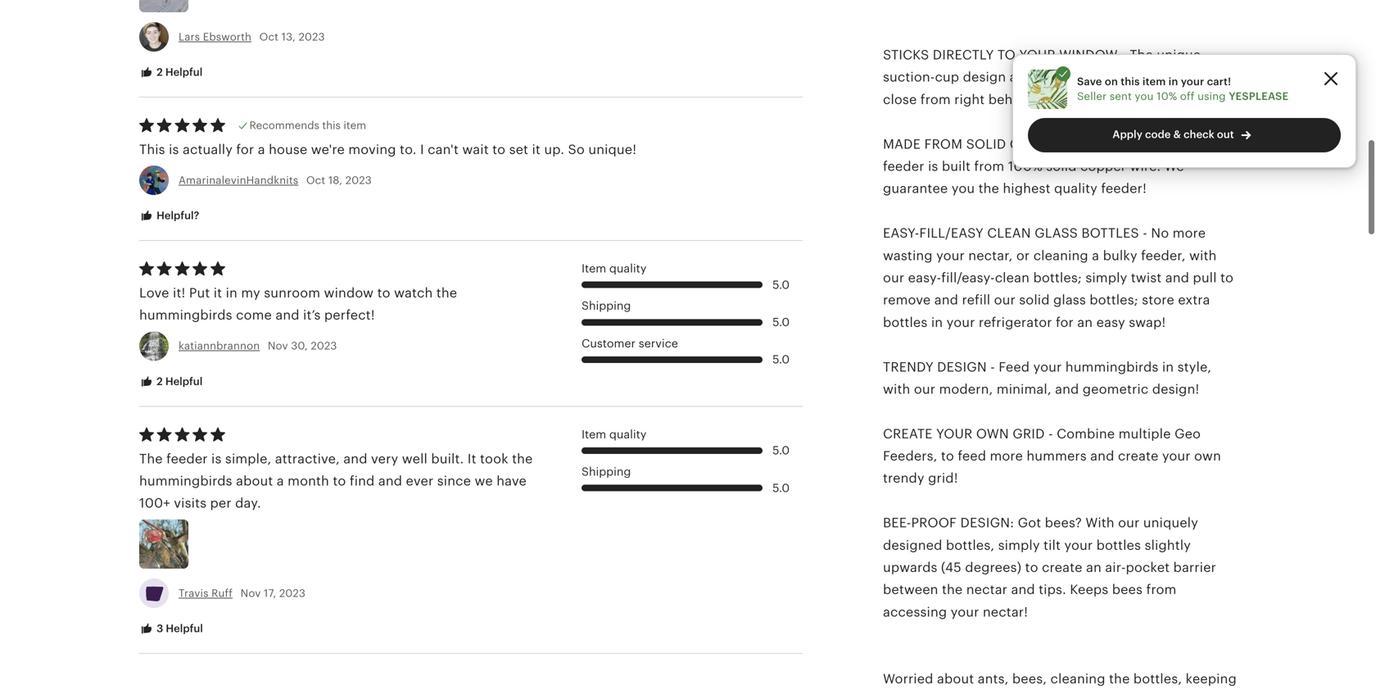 Task type: describe. For each thing, give the bounding box(es) containing it.
hummers inside the sticks directly to your window - the unique suction-cup design allows you to watch hummers up close from right behind your window!
[[1140, 70, 1200, 85]]

1 5.0 from the top
[[773, 278, 790, 291]]

1 horizontal spatial nov
[[268, 340, 288, 352]]

trendy
[[883, 471, 925, 486]]

bottles
[[1082, 226, 1140, 241]]

to inside the feeder is simple, attractive, and very well built.  it took the hummingbirds about a month to find and ever since we have 100+ visits per day.
[[333, 474, 346, 488]]

and up find
[[344, 451, 368, 466]]

amarinalevinhandknits
[[179, 174, 298, 186]]

barrier
[[1174, 560, 1217, 575]]

come
[[236, 308, 272, 323]]

the inside the feeder is simple, attractive, and very well built.  it took the hummingbirds about a month to find and ever since we have 100+ visits per day.
[[512, 451, 533, 466]]

2 helpful for katiannbrannon nov 30, 2023
[[154, 375, 203, 387]]

0 vertical spatial is
[[169, 142, 179, 157]]

own
[[977, 426, 1009, 441]]

apply
[[1113, 128, 1143, 141]]

3
[[157, 622, 163, 635]]

window
[[324, 286, 374, 300]]

from inside the sticks directly to your window - the unique suction-cup design allows you to watch hummers up close from right behind your window!
[[921, 92, 951, 107]]

made from solid copper wire - this handcrafted feeder is built from 100% solid copper wire. we guarantee you the highest quality feeder!
[[883, 137, 1219, 196]]

lars
[[179, 31, 200, 43]]

lars ebsworth link
[[179, 31, 252, 43]]

create
[[883, 426, 933, 441]]

built
[[942, 159, 971, 174]]

it!
[[173, 286, 186, 300]]

amarinalevinhandknits link
[[179, 174, 298, 186]]

the feeder is simple, attractive, and very well built.  it took the hummingbirds about a month to find and ever since we have 100+ visits per day.
[[139, 451, 533, 511]]

bee-proof design: got bees? with our uniquely designed bottles, simply tilt your bottles slightly upwards (45 degrees) to create an air-pocket barrier between the nectar and tips. keeps bees from accessing your nectar!
[[883, 516, 1217, 619]]

to left set
[[493, 142, 506, 157]]

helpful for katiannbrannon
[[165, 375, 203, 387]]

easy-fill/easy clean glass bottles - no more wasting your nectar, or cleaning a bulky feeder, with our easy-fill/easy-clean bottles; simply twist and pull to remove and refill our solid glass bottles; store extra bottles in your refrigerator for an easy swap!
[[883, 226, 1234, 330]]

month
[[288, 474, 329, 488]]

2023 right 30,
[[311, 340, 337, 352]]

the inside the feeder is simple, attractive, and very well built.  it took the hummingbirds about a month to find and ever since we have 100+ visits per day.
[[139, 451, 163, 466]]

2 helpful button for katiannbrannon nov 30, 2023
[[127, 367, 215, 397]]

clean
[[995, 270, 1030, 285]]

create inside bee-proof design: got bees? with our uniquely designed bottles, simply tilt your bottles slightly upwards (45 degrees) to create an air-pocket barrier between the nectar and tips. keeps bees from accessing your nectar!
[[1042, 560, 1083, 575]]

and left refill
[[935, 293, 959, 307]]

watch inside love it! put it in my sunroom window to watch the hummingbirds come and it's perfect!
[[394, 286, 433, 300]]

18,
[[328, 174, 343, 186]]

allows
[[1010, 70, 1050, 85]]

service
[[639, 337, 678, 350]]

and inside 'trendy design - feed your hummingbirds in style, with our modern, minimal, and geometric design!'
[[1055, 382, 1079, 397]]

sunroom
[[264, 286, 321, 300]]

hummers inside create your own grid - combine multiple geo feeders, to feed more hummers and create your own trendy grid!
[[1027, 449, 1087, 463]]

this is actually for a house we're moving to. i can't wait to set it up. so unique!
[[139, 142, 637, 157]]

modern,
[[939, 382, 993, 397]]

for inside 'easy-fill/easy clean glass bottles - no more wasting your nectar, or cleaning a bulky feeder, with our easy-fill/easy-clean bottles; simply twist and pull to remove and refill our solid glass bottles; store extra bottles in your refrigerator for an easy swap!'
[[1056, 315, 1074, 330]]

in inside 'easy-fill/easy clean glass bottles - no more wasting your nectar, or cleaning a bulky feeder, with our easy-fill/easy-clean bottles; simply twist and pull to remove and refill our solid glass bottles; store extra bottles in your refrigerator for an easy swap!'
[[932, 315, 943, 330]]

you inside made from solid copper wire - this handcrafted feeder is built from 100% solid copper wire. we guarantee you the highest quality feeder!
[[952, 181, 975, 196]]

our down clean
[[994, 293, 1016, 307]]

per
[[210, 496, 232, 511]]

love it! put it in my sunroom window to watch the hummingbirds come and it's perfect!
[[139, 286, 457, 323]]

quality inside made from solid copper wire - this handcrafted feeder is built from 100% solid copper wire. we guarantee you the highest quality feeder!
[[1055, 181, 1098, 196]]

cleaning inside the worried about ants, bees, cleaning the bottles, keeping the copper shiny, or making the nectar? we've got yo
[[1051, 671, 1106, 686]]

your right tilt at the right bottom of the page
[[1065, 538, 1093, 553]]

is inside the feeder is simple, attractive, and very well built.  it took the hummingbirds about a month to find and ever since we have 100+ visits per day.
[[211, 451, 222, 466]]

0 horizontal spatial bottles;
[[1034, 270, 1082, 285]]

from
[[925, 137, 963, 151]]

designed
[[883, 538, 943, 553]]

with inside 'easy-fill/easy clean glass bottles - no more wasting your nectar, or cleaning a bulky feeder, with our easy-fill/easy-clean bottles; simply twist and pull to remove and refill our solid glass bottles; store extra bottles in your refrigerator for an easy swap!'
[[1190, 248, 1217, 263]]

hummingbirds inside love it! put it in my sunroom window to watch the hummingbirds come and it's perfect!
[[139, 308, 232, 323]]

no
[[1151, 226, 1169, 241]]

wasting
[[883, 248, 933, 263]]

30,
[[291, 340, 308, 352]]

wait
[[462, 142, 489, 157]]

and down very
[[378, 474, 402, 488]]

save on this item in your cart! seller sent you 10% off using yesplease
[[1078, 75, 1289, 102]]

clean
[[988, 226, 1031, 241]]

item for the feeder is simple, attractive, and very well built.  it took the hummingbirds about a month to find and ever since we have 100+ visits per day.
[[582, 428, 607, 441]]

nectar!
[[983, 605, 1028, 619]]

0 vertical spatial for
[[236, 142, 254, 157]]

this inside save on this item in your cart! seller sent you 10% off using yesplease
[[1121, 75, 1140, 88]]

swap!
[[1129, 315, 1166, 330]]

your inside create your own grid - combine multiple geo feeders, to feed more hummers and create your own trendy grid!
[[937, 426, 973, 441]]

2 helpful for lars ebsworth oct 13, 2023
[[154, 66, 203, 78]]

got
[[1018, 516, 1042, 530]]

bottles, inside the worried about ants, bees, cleaning the bottles, keeping the copper shiny, or making the nectar? we've got yo
[[1134, 671, 1183, 686]]

between
[[883, 582, 939, 597]]

built.
[[431, 451, 464, 466]]

item quality for the feeder is simple, attractive, and very well built.  it took the hummingbirds about a month to find and ever since we have 100+ visits per day.
[[582, 428, 647, 441]]

travis
[[179, 587, 209, 599]]

1 horizontal spatial oct
[[306, 174, 326, 186]]

set
[[509, 142, 529, 157]]

very
[[371, 451, 399, 466]]

easy-
[[908, 270, 942, 285]]

our inside bee-proof design: got bees? with our uniquely designed bottles, simply tilt your bottles slightly upwards (45 degrees) to create an air-pocket barrier between the nectar and tips. keeps bees from accessing your nectar!
[[1119, 516, 1140, 530]]

from inside made from solid copper wire - this handcrafted feeder is built from 100% solid copper wire. we guarantee you the highest quality feeder!
[[975, 159, 1005, 174]]

2 for lars ebsworth oct 13, 2023
[[157, 66, 163, 78]]

our up remove
[[883, 270, 905, 285]]

handcrafted
[[1141, 137, 1219, 151]]

proof
[[912, 516, 957, 530]]

and down feeder,
[[1166, 270, 1190, 285]]

simply inside bee-proof design: got bees? with our uniquely designed bottles, simply tilt your bottles slightly upwards (45 degrees) to create an air-pocket barrier between the nectar and tips. keeps bees from accessing your nectar!
[[999, 538, 1040, 553]]

off
[[1181, 90, 1195, 102]]

glass
[[1035, 226, 1078, 241]]

save
[[1078, 75, 1103, 88]]

to inside bee-proof design: got bees? with our uniquely designed bottles, simply tilt your bottles slightly upwards (45 degrees) to create an air-pocket barrier between the nectar and tips. keeps bees from accessing your nectar!
[[1026, 560, 1039, 575]]

helpful? button
[[127, 201, 212, 231]]

style,
[[1178, 360, 1212, 374]]

attractive,
[[275, 451, 340, 466]]

shipping for the feeder is simple, attractive, and very well built.  it took the hummingbirds about a month to find and ever since we have 100+ visits per day.
[[582, 465, 631, 478]]

2023 right 17,
[[279, 587, 306, 599]]

we're
[[311, 142, 345, 157]]

about inside the worried about ants, bees, cleaning the bottles, keeping the copper shiny, or making the nectar? we've got yo
[[937, 671, 974, 686]]

hummingbirds inside 'trendy design - feed your hummingbirds in style, with our modern, minimal, and geometric design!'
[[1066, 360, 1159, 374]]

bottles inside bee-proof design: got bees? with our uniquely designed bottles, simply tilt your bottles slightly upwards (45 degrees) to create an air-pocket barrier between the nectar and tips. keeps bees from accessing your nectar!
[[1097, 538, 1141, 553]]

find
[[350, 474, 375, 488]]

easy-
[[883, 226, 920, 241]]

grid
[[1013, 426, 1045, 441]]

multiple
[[1119, 426, 1171, 441]]

up.
[[544, 142, 565, 157]]

helpful for lars
[[165, 66, 203, 78]]

up
[[1203, 70, 1220, 85]]

4 5.0 from the top
[[773, 444, 790, 457]]

shiny,
[[957, 694, 994, 694]]

travis ruff link
[[179, 587, 233, 599]]

design
[[963, 70, 1006, 85]]

recommends
[[250, 119, 320, 131]]

0 horizontal spatial nov
[[241, 587, 261, 599]]

katiannbrannon link
[[179, 340, 260, 352]]

recommends this item
[[250, 119, 366, 131]]

tilt
[[1044, 538, 1061, 553]]

ebsworth
[[203, 31, 252, 43]]

bottles, inside bee-proof design: got bees? with our uniquely designed bottles, simply tilt your bottles slightly upwards (45 degrees) to create an air-pocket barrier between the nectar and tips. keeps bees from accessing your nectar!
[[946, 538, 995, 553]]

1 vertical spatial bottles;
[[1090, 293, 1139, 307]]

air-
[[1106, 560, 1126, 575]]

your inside the sticks directly to your window - the unique suction-cup design allows you to watch hummers up close from right behind your window!
[[1020, 48, 1056, 62]]

item inside save on this item in your cart! seller sent you 10% off using yesplease
[[1143, 75, 1166, 88]]

out
[[1217, 128, 1234, 141]]

100%
[[1008, 159, 1043, 174]]

pull
[[1193, 270, 1217, 285]]

house
[[269, 142, 308, 157]]

3 helpful button
[[127, 614, 215, 644]]

keeping
[[1186, 671, 1237, 686]]

0 horizontal spatial item
[[344, 119, 366, 131]]

or for shiny,
[[997, 694, 1011, 694]]

my
[[241, 286, 260, 300]]

- inside 'trendy design - feed your hummingbirds in style, with our modern, minimal, and geometric design!'
[[991, 360, 995, 374]]

trendy
[[883, 360, 934, 374]]

design
[[938, 360, 987, 374]]

bottles inside 'easy-fill/easy clean glass bottles - no more wasting your nectar, or cleaning a bulky feeder, with our easy-fill/easy-clean bottles; simply twist and pull to remove and refill our solid glass bottles; store extra bottles in your refrigerator for an easy swap!'
[[883, 315, 928, 330]]

in inside save on this item in your cart! seller sent you 10% off using yesplease
[[1169, 75, 1179, 88]]

0 vertical spatial oct
[[259, 31, 279, 43]]

your inside the sticks directly to your window - the unique suction-cup design allows you to watch hummers up close from right behind your window!
[[1037, 92, 1066, 107]]

bee-
[[883, 516, 912, 530]]

0 vertical spatial a
[[258, 142, 265, 157]]

it inside love it! put it in my sunroom window to watch the hummingbirds come and it's perfect!
[[214, 286, 222, 300]]

watch inside the sticks directly to your window - the unique suction-cup design allows you to watch hummers up close from right behind your window!
[[1097, 70, 1136, 85]]

hummingbirds inside the feeder is simple, attractive, and very well built.  it took the hummingbirds about a month to find and ever since we have 100+ visits per day.
[[139, 474, 232, 488]]

a inside the feeder is simple, attractive, and very well built.  it took the hummingbirds about a month to find and ever since we have 100+ visits per day.
[[277, 474, 284, 488]]

to
[[998, 48, 1016, 62]]



Task type: vqa. For each thing, say whether or not it's contained in the screenshot.
now
no



Task type: locate. For each thing, give the bounding box(es) containing it.
an left air-
[[1087, 560, 1102, 575]]

copper down worried
[[908, 694, 954, 694]]

from down cup
[[921, 92, 951, 107]]

0 vertical spatial cleaning
[[1034, 248, 1089, 263]]

took
[[480, 451, 509, 466]]

window
[[1060, 48, 1118, 62]]

bottles up air-
[[1097, 538, 1141, 553]]

1 horizontal spatial copper
[[1081, 159, 1127, 174]]

your up minimal,
[[1034, 360, 1062, 374]]

cleaning up 'nectar?' in the bottom right of the page
[[1051, 671, 1106, 686]]

to up the grid!
[[941, 449, 955, 463]]

1 vertical spatial an
[[1087, 560, 1102, 575]]

1 horizontal spatial or
[[1017, 248, 1030, 263]]

1 horizontal spatial your
[[1020, 48, 1056, 62]]

0 horizontal spatial the
[[139, 451, 163, 466]]

0 vertical spatial create
[[1118, 449, 1159, 463]]

0 vertical spatial solid
[[1047, 159, 1077, 174]]

- inside made from solid copper wire - this handcrafted feeder is built from 100% solid copper wire. we guarantee you the highest quality feeder!
[[1103, 137, 1107, 151]]

0 horizontal spatial this
[[322, 119, 341, 131]]

ants,
[[978, 671, 1009, 686]]

helpful right 3
[[166, 622, 203, 635]]

a inside 'easy-fill/easy clean glass bottles - no more wasting your nectar, or cleaning a bulky feeder, with our easy-fill/easy-clean bottles; simply twist and pull to remove and refill our solid glass bottles; store extra bottles in your refrigerator for an easy swap!'
[[1092, 248, 1100, 263]]

17,
[[264, 587, 276, 599]]

1 vertical spatial it
[[214, 286, 222, 300]]

apply code & check out link
[[1028, 118, 1341, 152]]

highest
[[1003, 181, 1051, 196]]

0 horizontal spatial copper
[[908, 694, 954, 694]]

- for window
[[1122, 48, 1127, 62]]

- right grid
[[1049, 426, 1053, 441]]

0 horizontal spatial for
[[236, 142, 254, 157]]

refrigerator
[[979, 315, 1053, 330]]

view details of this review photo by travis ruff image
[[139, 519, 188, 569]]

our inside 'trendy design - feed your hummingbirds in style, with our modern, minimal, and geometric design!'
[[914, 382, 936, 397]]

with up pull
[[1190, 248, 1217, 263]]

got
[[1182, 694, 1204, 694]]

bottles
[[883, 315, 928, 330], [1097, 538, 1141, 553]]

is inside made from solid copper wire - this handcrafted feeder is built from 100% solid copper wire. we guarantee you the highest quality feeder!
[[928, 159, 939, 174]]

0 horizontal spatial create
[[1042, 560, 1083, 575]]

this
[[1111, 137, 1137, 151], [139, 142, 165, 157]]

an inside 'easy-fill/easy clean glass bottles - no more wasting your nectar, or cleaning a bulky feeder, with our easy-fill/easy-clean bottles; simply twist and pull to remove and refill our solid glass bottles; store extra bottles in your refrigerator for an easy swap!'
[[1078, 315, 1093, 330]]

2 vertical spatial a
[[277, 474, 284, 488]]

- left no on the top
[[1143, 226, 1148, 241]]

the up 100+
[[139, 451, 163, 466]]

to inside love it! put it in my sunroom window to watch the hummingbirds come and it's perfect!
[[377, 286, 391, 300]]

2 vertical spatial quality
[[610, 428, 647, 441]]

1 vertical spatial is
[[928, 159, 939, 174]]

or up clean
[[1017, 248, 1030, 263]]

- right wire
[[1103, 137, 1107, 151]]

1 horizontal spatial this
[[1111, 137, 1137, 151]]

0 horizontal spatial oct
[[259, 31, 279, 43]]

your up allows
[[1020, 48, 1056, 62]]

from down the pocket
[[1147, 582, 1177, 597]]

- inside the sticks directly to your window - the unique suction-cup design allows you to watch hummers up close from right behind your window!
[[1122, 48, 1127, 62]]

1 item from the top
[[582, 262, 607, 275]]

view details of this review photo by lars ebsworth image
[[139, 0, 188, 12]]

this up wire.
[[1111, 137, 1137, 151]]

copper
[[1081, 159, 1127, 174], [908, 694, 954, 694]]

and inside create your own grid - combine multiple geo feeders, to feed more hummers and create your own trendy grid!
[[1091, 449, 1115, 463]]

in down easy-
[[932, 315, 943, 330]]

it right put
[[214, 286, 222, 300]]

to right pull
[[1221, 270, 1234, 285]]

more inside 'easy-fill/easy clean glass bottles - no more wasting your nectar, or cleaning a bulky feeder, with our easy-fill/easy-clean bottles; simply twist and pull to remove and refill our solid glass bottles; store extra bottles in your refrigerator for an easy swap!'
[[1173, 226, 1206, 241]]

3 5.0 from the top
[[773, 353, 790, 366]]

2 vertical spatial helpful
[[166, 622, 203, 635]]

2 helpful
[[154, 66, 203, 78], [154, 375, 203, 387]]

your inside save on this item in your cart! seller sent you 10% off using yesplease
[[1181, 75, 1205, 88]]

0 vertical spatial nov
[[268, 340, 288, 352]]

1 horizontal spatial the
[[1130, 48, 1154, 62]]

1 horizontal spatial simply
[[1086, 270, 1128, 285]]

copper inside the worried about ants, bees, cleaning the bottles, keeping the copper shiny, or making the nectar? we've got yo
[[908, 694, 954, 694]]

2 item from the top
[[582, 428, 607, 441]]

tips.
[[1039, 582, 1067, 597]]

0 vertical spatial bottles
[[883, 315, 928, 330]]

with down trendy
[[883, 382, 911, 397]]

cleaning down glass
[[1034, 248, 1089, 263]]

2 helpful button
[[127, 57, 215, 88], [127, 367, 215, 397]]

or inside 'easy-fill/easy clean glass bottles - no more wasting your nectar, or cleaning a bulky feeder, with our easy-fill/easy-clean bottles; simply twist and pull to remove and refill our solid glass bottles; store extra bottles in your refrigerator for an easy swap!'
[[1017, 248, 1030, 263]]

your down refill
[[947, 315, 975, 330]]

item up the "10%"
[[1143, 75, 1166, 88]]

(45
[[941, 560, 962, 575]]

- inside 'easy-fill/easy clean glass bottles - no more wasting your nectar, or cleaning a bulky feeder, with our easy-fill/easy-clean bottles; simply twist and pull to remove and refill our solid glass bottles; store extra bottles in your refrigerator for an easy swap!'
[[1143, 226, 1148, 241]]

- for wire
[[1103, 137, 1107, 151]]

fill/easy-
[[942, 270, 995, 285]]

2 2 from the top
[[157, 375, 163, 387]]

1 vertical spatial this
[[322, 119, 341, 131]]

for up amarinalevinhandknits link
[[236, 142, 254, 157]]

since
[[437, 474, 471, 488]]

nectar?
[[1089, 694, 1137, 694]]

wire.
[[1130, 159, 1161, 174]]

is left built
[[928, 159, 939, 174]]

1 vertical spatial 2 helpful button
[[127, 367, 215, 397]]

0 horizontal spatial your
[[937, 426, 973, 441]]

1 2 from the top
[[157, 66, 163, 78]]

hummingbirds up visits
[[139, 474, 232, 488]]

this left actually
[[139, 142, 165, 157]]

hummers up the "10%"
[[1140, 70, 1200, 85]]

1 vertical spatial bottles,
[[1134, 671, 1183, 686]]

2 vertical spatial is
[[211, 451, 222, 466]]

to inside create your own grid - combine multiple geo feeders, to feed more hummers and create your own trendy grid!
[[941, 449, 955, 463]]

minimal,
[[997, 382, 1052, 397]]

1 vertical spatial 2
[[157, 375, 163, 387]]

0 vertical spatial quality
[[1055, 181, 1098, 196]]

-
[[1122, 48, 1127, 62], [1103, 137, 1107, 151], [1143, 226, 1148, 241], [991, 360, 995, 374], [1049, 426, 1053, 441]]

this up sent
[[1121, 75, 1140, 88]]

0 vertical spatial the
[[1130, 48, 1154, 62]]

pocket
[[1126, 560, 1170, 575]]

about up 'shiny,'
[[937, 671, 974, 686]]

bottles, up we've
[[1134, 671, 1183, 686]]

apply code & check out
[[1113, 128, 1234, 141]]

is left actually
[[169, 142, 179, 157]]

on
[[1105, 75, 1118, 88]]

design!
[[1153, 382, 1200, 397]]

- inside create your own grid - combine multiple geo feeders, to feed more hummers and create your own trendy grid!
[[1049, 426, 1053, 441]]

1 horizontal spatial from
[[975, 159, 1005, 174]]

1 horizontal spatial bottles
[[1097, 538, 1141, 553]]

1 vertical spatial the
[[139, 451, 163, 466]]

cleaning inside 'easy-fill/easy clean glass bottles - no more wasting your nectar, or cleaning a bulky feeder, with our easy-fill/easy-clean bottles; simply twist and pull to remove and refill our solid glass bottles; store extra bottles in your refrigerator for an easy swap!'
[[1034, 248, 1089, 263]]

in inside 'trendy design - feed your hummingbirds in style, with our modern, minimal, and geometric design!'
[[1163, 360, 1174, 374]]

easy
[[1097, 315, 1126, 330]]

1 horizontal spatial hummers
[[1140, 70, 1200, 85]]

0 horizontal spatial feeder
[[166, 451, 208, 466]]

and up nectar!
[[1012, 582, 1036, 597]]

item for love it! put it in my sunroom window to watch the hummingbirds come and it's perfect!
[[582, 262, 607, 275]]

bees,
[[1013, 671, 1047, 686]]

1 vertical spatial 2 helpful
[[154, 375, 203, 387]]

hummingbirds down it! at the left of the page
[[139, 308, 232, 323]]

feeder,
[[1142, 248, 1186, 263]]

bottles,
[[946, 538, 995, 553], [1134, 671, 1183, 686]]

from down solid
[[975, 159, 1005, 174]]

2023 right 13,
[[299, 31, 325, 43]]

feeder inside made from solid copper wire - this handcrafted feeder is built from 100% solid copper wire. we guarantee you the highest quality feeder!
[[883, 159, 925, 174]]

2023
[[299, 31, 325, 43], [346, 174, 372, 186], [311, 340, 337, 352], [279, 587, 306, 599]]

1 vertical spatial from
[[975, 159, 1005, 174]]

1 vertical spatial watch
[[394, 286, 433, 300]]

nov
[[268, 340, 288, 352], [241, 587, 261, 599]]

1 horizontal spatial bottles,
[[1134, 671, 1183, 686]]

bottles; up the easy
[[1090, 293, 1139, 307]]

item quality
[[582, 262, 647, 275], [582, 428, 647, 441]]

your down allows
[[1037, 92, 1066, 107]]

simple,
[[225, 451, 272, 466]]

twist
[[1131, 270, 1162, 285]]

your up "off"
[[1181, 75, 1205, 88]]

1 vertical spatial simply
[[999, 538, 1040, 553]]

is left the simple,
[[211, 451, 222, 466]]

0 vertical spatial item quality
[[582, 262, 647, 275]]

item
[[1143, 75, 1166, 88], [344, 119, 366, 131]]

1 2 helpful from the top
[[154, 66, 203, 78]]

1 vertical spatial item quality
[[582, 428, 647, 441]]

1 vertical spatial oct
[[306, 174, 326, 186]]

an left the easy
[[1078, 315, 1093, 330]]

1 item quality from the top
[[582, 262, 647, 275]]

to right window
[[377, 286, 391, 300]]

0 horizontal spatial hummers
[[1027, 449, 1087, 463]]

store
[[1142, 293, 1175, 307]]

a left house
[[258, 142, 265, 157]]

more inside create your own grid - combine multiple geo feeders, to feed more hummers and create your own trendy grid!
[[990, 449, 1023, 463]]

about
[[236, 474, 273, 488], [937, 671, 974, 686]]

the left unique
[[1130, 48, 1154, 62]]

1 2 helpful button from the top
[[127, 57, 215, 88]]

glass
[[1054, 293, 1086, 307]]

a left the "month"
[[277, 474, 284, 488]]

0 vertical spatial hummingbirds
[[139, 308, 232, 323]]

10%
[[1157, 90, 1178, 102]]

0 horizontal spatial simply
[[999, 538, 1040, 553]]

more down own
[[990, 449, 1023, 463]]

solid up "refrigerator"
[[1020, 293, 1050, 307]]

0 vertical spatial 2 helpful button
[[127, 57, 215, 88]]

in left my
[[226, 286, 238, 300]]

0 horizontal spatial a
[[258, 142, 265, 157]]

an inside bee-proof design: got bees? with our uniquely designed bottles, simply tilt your bottles slightly upwards (45 degrees) to create an air-pocket barrier between the nectar and tips. keeps bees from accessing your nectar!
[[1087, 560, 1102, 575]]

keeps
[[1070, 582, 1109, 597]]

2023 right 18,
[[346, 174, 372, 186]]

and down the combine
[[1091, 449, 1115, 463]]

katiannbrannon
[[179, 340, 260, 352]]

0 vertical spatial watch
[[1097, 70, 1136, 85]]

to inside the sticks directly to your window - the unique suction-cup design allows you to watch hummers up close from right behind your window!
[[1081, 70, 1094, 85]]

to inside 'easy-fill/easy clean glass bottles - no more wasting your nectar, or cleaning a bulky feeder, with our easy-fill/easy-clean bottles; simply twist and pull to remove and refill our solid glass bottles; store extra bottles in your refrigerator for an easy swap!'
[[1221, 270, 1234, 285]]

2 helpful down katiannbrannon link
[[154, 375, 203, 387]]

2 horizontal spatial you
[[1135, 90, 1154, 102]]

- for bottles
[[1143, 226, 1148, 241]]

1 horizontal spatial about
[[937, 671, 974, 686]]

cart!
[[1207, 75, 1232, 88]]

bottles; up glass
[[1034, 270, 1082, 285]]

seller
[[1078, 90, 1107, 102]]

our right with
[[1119, 516, 1140, 530]]

1 vertical spatial quality
[[610, 262, 647, 275]]

item quality for love it! put it in my sunroom window to watch the hummingbirds come and it's perfect!
[[582, 262, 647, 275]]

2 item quality from the top
[[582, 428, 647, 441]]

sticks
[[883, 48, 930, 62]]

item up moving
[[344, 119, 366, 131]]

hummingbirds up geometric
[[1066, 360, 1159, 374]]

this inside made from solid copper wire - this handcrafted feeder is built from 100% solid copper wire. we guarantee you the highest quality feeder!
[[1111, 137, 1137, 151]]

1 shipping from the top
[[582, 299, 631, 312]]

1 vertical spatial a
[[1092, 248, 1100, 263]]

about inside the feeder is simple, attractive, and very well built.  it took the hummingbirds about a month to find and ever since we have 100+ visits per day.
[[236, 474, 273, 488]]

0 vertical spatial 2 helpful
[[154, 66, 203, 78]]

copper inside made from solid copper wire - this handcrafted feeder is built from 100% solid copper wire. we guarantee you the highest quality feeder!
[[1081, 159, 1127, 174]]

copper
[[1010, 137, 1063, 151]]

our down trendy
[[914, 382, 936, 397]]

moving
[[349, 142, 396, 157]]

i
[[420, 142, 424, 157]]

0 horizontal spatial more
[[990, 449, 1023, 463]]

1 vertical spatial hummingbirds
[[1066, 360, 1159, 374]]

1 vertical spatial more
[[990, 449, 1023, 463]]

love
[[139, 286, 169, 300]]

helpful down katiannbrannon
[[165, 375, 203, 387]]

you inside save on this item in your cart! seller sent you 10% off using yesplease
[[1135, 90, 1154, 102]]

feeder
[[883, 159, 925, 174], [166, 451, 208, 466]]

katiannbrannon nov 30, 2023
[[179, 340, 337, 352]]

for
[[236, 142, 254, 157], [1056, 315, 1074, 330]]

1 horizontal spatial bottles;
[[1090, 293, 1139, 307]]

shipping for love it! put it in my sunroom window to watch the hummingbirds come and it's perfect!
[[582, 299, 631, 312]]

check
[[1184, 128, 1215, 141]]

the inside bee-proof design: got bees? with our uniquely designed bottles, simply tilt your bottles slightly upwards (45 degrees) to create an air-pocket barrier between the nectar and tips. keeps bees from accessing your nectar!
[[942, 582, 963, 597]]

1 horizontal spatial for
[[1056, 315, 1074, 330]]

create up tips. on the right
[[1042, 560, 1083, 575]]

13,
[[282, 31, 296, 43]]

your down fill/easy
[[937, 248, 965, 263]]

1 horizontal spatial a
[[277, 474, 284, 488]]

2 helpful button down katiannbrannon link
[[127, 367, 215, 397]]

create inside create your own grid - combine multiple geo feeders, to feed more hummers and create your own trendy grid!
[[1118, 449, 1159, 463]]

0 vertical spatial your
[[1020, 48, 1056, 62]]

0 horizontal spatial it
[[214, 286, 222, 300]]

to left find
[[333, 474, 346, 488]]

create down multiple at bottom
[[1118, 449, 1159, 463]]

hummers
[[1140, 70, 1200, 85], [1027, 449, 1087, 463]]

2 shipping from the top
[[582, 465, 631, 478]]

or for nectar,
[[1017, 248, 1030, 263]]

or down the ants, on the bottom right of the page
[[997, 694, 1011, 694]]

oct
[[259, 31, 279, 43], [306, 174, 326, 186]]

helpful?
[[154, 209, 199, 222]]

your down nectar
[[951, 605, 980, 619]]

unique
[[1157, 48, 1201, 62]]

in inside love it! put it in my sunroom window to watch the hummingbirds come and it's perfect!
[[226, 286, 238, 300]]

in up the "10%"
[[1169, 75, 1179, 88]]

geometric
[[1083, 382, 1149, 397]]

2 vertical spatial hummingbirds
[[139, 474, 232, 488]]

we
[[1165, 159, 1185, 174]]

1 vertical spatial copper
[[908, 694, 954, 694]]

and inside bee-proof design: got bees? with our uniquely designed bottles, simply tilt your bottles slightly upwards (45 degrees) to create an air-pocket barrier between the nectar and tips. keeps bees from accessing your nectar!
[[1012, 582, 1036, 597]]

helpful down lars at the left of the page
[[165, 66, 203, 78]]

the inside love it! put it in my sunroom window to watch the hummingbirds come and it's perfect!
[[437, 286, 457, 300]]

0 horizontal spatial bottles,
[[946, 538, 995, 553]]

oct left 18,
[[306, 174, 326, 186]]

your up feed
[[937, 426, 973, 441]]

5 5.0 from the top
[[773, 481, 790, 494]]

- right window
[[1122, 48, 1127, 62]]

quality
[[1055, 181, 1098, 196], [610, 262, 647, 275], [610, 428, 647, 441]]

day.
[[235, 496, 261, 511]]

solid inside made from solid copper wire - this handcrafted feeder is built from 100% solid copper wire. we guarantee you the highest quality feeder!
[[1047, 159, 1077, 174]]

your inside create your own grid - combine multiple geo feeders, to feed more hummers and create your own trendy grid!
[[1163, 449, 1191, 463]]

more right no on the top
[[1173, 226, 1206, 241]]

1 horizontal spatial with
[[1190, 248, 1217, 263]]

helpful
[[165, 66, 203, 78], [165, 375, 203, 387], [166, 622, 203, 635]]

hummers down grid
[[1027, 449, 1087, 463]]

so
[[568, 142, 585, 157]]

to up seller
[[1081, 70, 1094, 85]]

in
[[1169, 75, 1179, 88], [226, 286, 238, 300], [932, 315, 943, 330], [1163, 360, 1174, 374]]

actually
[[183, 142, 233, 157]]

have
[[497, 474, 527, 488]]

combine
[[1057, 426, 1115, 441]]

sent
[[1110, 90, 1132, 102]]

1 horizontal spatial this
[[1121, 75, 1140, 88]]

0 vertical spatial hummers
[[1140, 70, 1200, 85]]

feeder up visits
[[166, 451, 208, 466]]

quality for love it! put it in my sunroom window to watch the hummingbirds come and it's perfect!
[[610, 262, 647, 275]]

1 vertical spatial create
[[1042, 560, 1083, 575]]

simply down got
[[999, 538, 1040, 553]]

solid inside 'easy-fill/easy clean glass bottles - no more wasting your nectar, or cleaning a bulky feeder, with our easy-fill/easy-clean bottles; simply twist and pull to remove and refill our solid glass bottles; store extra bottles in your refrigerator for an easy swap!'
[[1020, 293, 1050, 307]]

and inside love it! put it in my sunroom window to watch the hummingbirds come and it's perfect!
[[276, 308, 300, 323]]

1 horizontal spatial you
[[1054, 70, 1077, 85]]

0 horizontal spatial with
[[883, 382, 911, 397]]

ruff
[[212, 587, 233, 599]]

solid down wire
[[1047, 159, 1077, 174]]

worried
[[883, 671, 934, 686]]

2 2 helpful button from the top
[[127, 367, 215, 397]]

nectar,
[[969, 248, 1013, 263]]

0 vertical spatial item
[[1143, 75, 1166, 88]]

cleaning
[[1034, 248, 1089, 263], [1051, 671, 1106, 686]]

1 vertical spatial helpful
[[165, 375, 203, 387]]

1 vertical spatial nov
[[241, 587, 261, 599]]

2 helpful button down lars at the left of the page
[[127, 57, 215, 88]]

0 vertical spatial or
[[1017, 248, 1030, 263]]

cup
[[935, 70, 960, 85]]

2 for katiannbrannon nov 30, 2023
[[157, 375, 163, 387]]

2 2 helpful from the top
[[154, 375, 203, 387]]

you left the "10%"
[[1135, 90, 1154, 102]]

helpful inside button
[[166, 622, 203, 635]]

nov left 17,
[[241, 587, 261, 599]]

0 vertical spatial from
[[921, 92, 951, 107]]

simply inside 'easy-fill/easy clean glass bottles - no more wasting your nectar, or cleaning a bulky feeder, with our easy-fill/easy-clean bottles; simply twist and pull to remove and refill our solid glass bottles; store extra bottles in your refrigerator for an easy swap!'
[[1086, 270, 1128, 285]]

about down the simple,
[[236, 474, 273, 488]]

2 5.0 from the top
[[773, 315, 790, 329]]

1 vertical spatial item
[[582, 428, 607, 441]]

0 vertical spatial you
[[1054, 70, 1077, 85]]

quality for the feeder is simple, attractive, and very well built.  it took the hummingbirds about a month to find and ever since we have 100+ visits per day.
[[610, 428, 647, 441]]

customer
[[582, 337, 636, 350]]

geo
[[1175, 426, 1201, 441]]

or inside the worried about ants, bees, cleaning the bottles, keeping the copper shiny, or making the nectar? we've got yo
[[997, 694, 1011, 694]]

to right the degrees)
[[1026, 560, 1039, 575]]

2 horizontal spatial from
[[1147, 582, 1177, 597]]

0 horizontal spatial watch
[[394, 286, 433, 300]]

1 vertical spatial solid
[[1020, 293, 1050, 307]]

1 vertical spatial for
[[1056, 315, 1074, 330]]

your
[[1181, 75, 1205, 88], [1037, 92, 1066, 107], [937, 248, 965, 263], [947, 315, 975, 330], [1034, 360, 1062, 374], [1163, 449, 1191, 463], [1065, 538, 1093, 553], [951, 605, 980, 619]]

for down glass
[[1056, 315, 1074, 330]]

2 horizontal spatial is
[[928, 159, 939, 174]]

0 vertical spatial this
[[1121, 75, 1140, 88]]

with inside 'trendy design - feed your hummingbirds in style, with our modern, minimal, and geometric design!'
[[883, 382, 911, 397]]

0 vertical spatial helpful
[[165, 66, 203, 78]]

0 horizontal spatial bottles
[[883, 315, 928, 330]]

hummingbirds
[[139, 308, 232, 323], [1066, 360, 1159, 374], [139, 474, 232, 488]]

from inside bee-proof design: got bees? with our uniquely designed bottles, simply tilt your bottles slightly upwards (45 degrees) to create an air-pocket barrier between the nectar and tips. keeps bees from accessing your nectar!
[[1147, 582, 1177, 597]]

bottles, down design:
[[946, 538, 995, 553]]

we've
[[1141, 694, 1178, 694]]

you inside the sticks directly to your window - the unique suction-cup design allows you to watch hummers up close from right behind your window!
[[1054, 70, 1077, 85]]

oct left 13,
[[259, 31, 279, 43]]

the inside the sticks directly to your window - the unique suction-cup design allows you to watch hummers up close from right behind your window!
[[1130, 48, 1154, 62]]

you down built
[[952, 181, 975, 196]]

and down sunroom
[[276, 308, 300, 323]]

put
[[189, 286, 210, 300]]

is
[[169, 142, 179, 157], [928, 159, 939, 174], [211, 451, 222, 466]]

2 helpful button for lars ebsworth oct 13, 2023
[[127, 57, 215, 88]]

watch up sent
[[1097, 70, 1136, 85]]

and
[[1166, 270, 1190, 285], [935, 293, 959, 307], [276, 308, 300, 323], [1055, 382, 1079, 397], [1091, 449, 1115, 463], [344, 451, 368, 466], [378, 474, 402, 488], [1012, 582, 1036, 597]]

copper up 'feeder!'
[[1081, 159, 1127, 174]]

1 vertical spatial item
[[344, 119, 366, 131]]

nov left 30,
[[268, 340, 288, 352]]

accessing
[[883, 605, 947, 619]]

0 horizontal spatial you
[[952, 181, 975, 196]]

2 helpful down lars at the left of the page
[[154, 66, 203, 78]]

feeder inside the feeder is simple, attractive, and very well built.  it took the hummingbirds about a month to find and ever since we have 100+ visits per day.
[[166, 451, 208, 466]]

1 horizontal spatial more
[[1173, 226, 1206, 241]]

lars ebsworth oct 13, 2023
[[179, 31, 325, 43]]

you left "save"
[[1054, 70, 1077, 85]]

the inside made from solid copper wire - this handcrafted feeder is built from 100% solid copper wire. we guarantee you the highest quality feeder!
[[979, 181, 1000, 196]]

1 horizontal spatial it
[[532, 142, 541, 157]]

0 horizontal spatial this
[[139, 142, 165, 157]]

your inside 'trendy design - feed your hummingbirds in style, with our modern, minimal, and geometric design!'
[[1034, 360, 1062, 374]]



